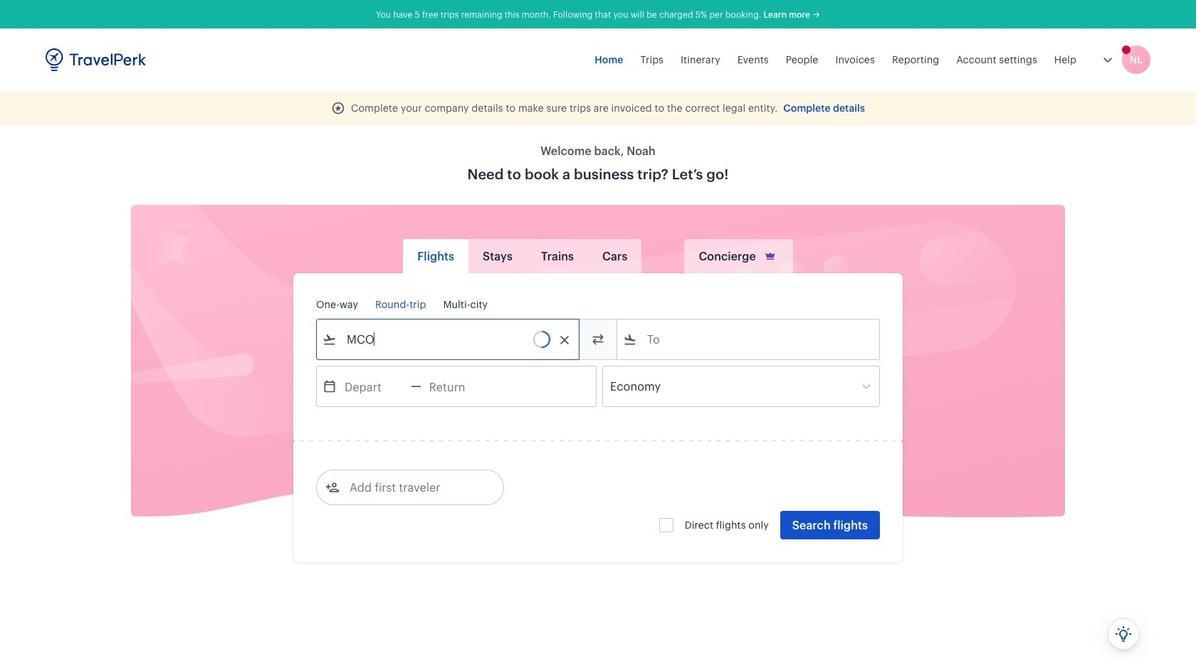 Task type: locate. For each thing, give the bounding box(es) containing it.
From search field
[[337, 328, 561, 351]]



Task type: describe. For each thing, give the bounding box(es) containing it.
Depart text field
[[337, 367, 411, 407]]

To search field
[[638, 328, 861, 351]]

Add first traveler search field
[[340, 477, 488, 499]]

Return text field
[[422, 367, 496, 407]]



